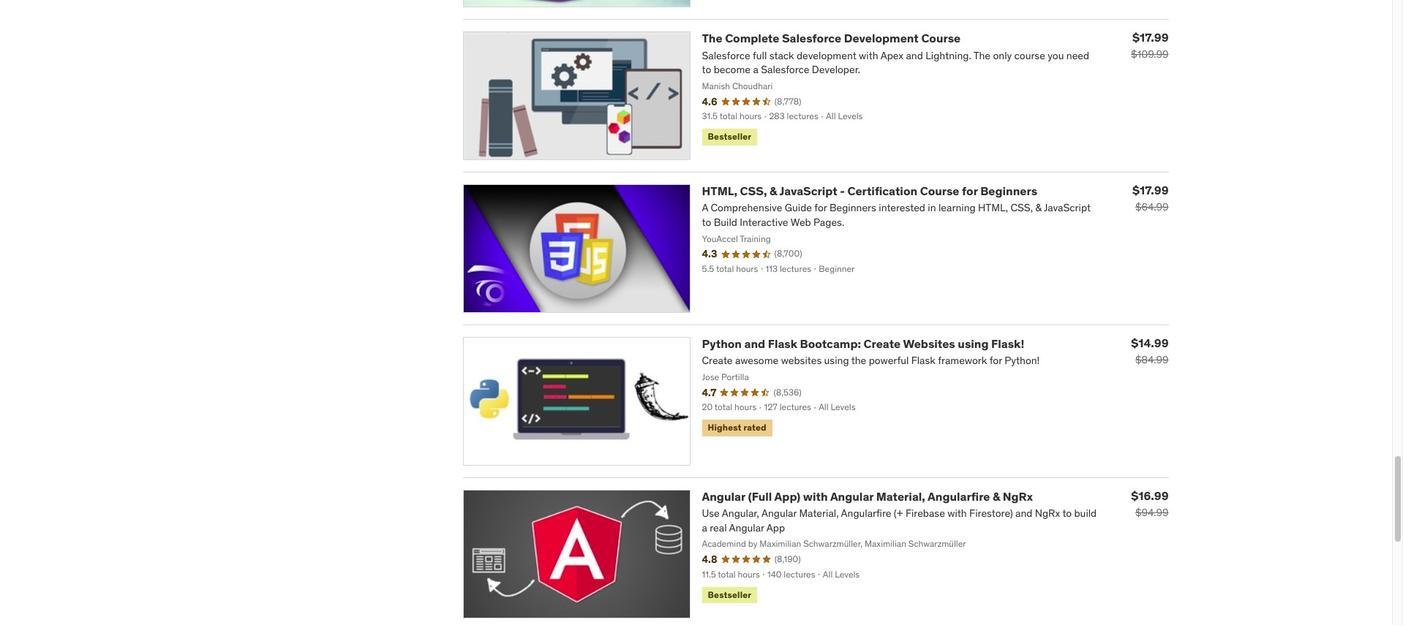 Task type: describe. For each thing, give the bounding box(es) containing it.
-
[[840, 184, 845, 198]]

javascript
[[780, 184, 838, 198]]

css,
[[740, 184, 767, 198]]

$109.99
[[1131, 48, 1169, 61]]

salesforce
[[782, 31, 842, 46]]

create
[[864, 337, 901, 351]]

app)
[[775, 489, 801, 504]]

and
[[745, 337, 765, 351]]

1 vertical spatial course
[[920, 184, 960, 198]]

$94.99
[[1136, 506, 1169, 519]]

1 angular from the left
[[702, 489, 745, 504]]

the complete salesforce development course
[[702, 31, 961, 46]]

for
[[962, 184, 978, 198]]

angular (full app) with angular material, angularfire & ngrx
[[702, 489, 1033, 504]]

flask
[[768, 337, 798, 351]]

$17.99 for the complete salesforce development course
[[1133, 30, 1169, 45]]

$17.99 $64.99
[[1133, 183, 1169, 214]]

complete
[[725, 31, 780, 46]]

websites
[[903, 337, 955, 351]]

material,
[[876, 489, 925, 504]]

$64.99
[[1136, 201, 1169, 214]]

the
[[702, 31, 723, 46]]

the complete salesforce development course link
[[702, 31, 961, 46]]

angular (full app) with angular material, angularfire & ngrx link
[[702, 489, 1033, 504]]

$17.99 for html, css, & javascript - certification course for beginners
[[1133, 183, 1169, 198]]



Task type: vqa. For each thing, say whether or not it's contained in the screenshot.


Task type: locate. For each thing, give the bounding box(es) containing it.
python
[[702, 337, 742, 351]]

ngrx
[[1003, 489, 1033, 504]]

&
[[770, 184, 777, 198], [993, 489, 1000, 504]]

flask!
[[991, 337, 1025, 351]]

2 $17.99 from the top
[[1133, 183, 1169, 198]]

beginners
[[981, 184, 1038, 198]]

$14.99
[[1131, 336, 1169, 350]]

html, css, & javascript - certification course for beginners link
[[702, 184, 1038, 198]]

1 $17.99 from the top
[[1133, 30, 1169, 45]]

html, css, & javascript - certification course for beginners
[[702, 184, 1038, 198]]

angularfire
[[928, 489, 990, 504]]

2 angular from the left
[[830, 489, 874, 504]]

development
[[844, 31, 919, 46]]

& left ngrx
[[993, 489, 1000, 504]]

$84.99
[[1136, 353, 1169, 367]]

html,
[[702, 184, 737, 198]]

& right css,
[[770, 184, 777, 198]]

(full
[[748, 489, 772, 504]]

1 horizontal spatial angular
[[830, 489, 874, 504]]

angular
[[702, 489, 745, 504], [830, 489, 874, 504]]

0 vertical spatial $17.99
[[1133, 30, 1169, 45]]

$16.99 $94.99
[[1131, 489, 1169, 519]]

with
[[803, 489, 828, 504]]

1 horizontal spatial &
[[993, 489, 1000, 504]]

angular left (full
[[702, 489, 745, 504]]

angular right with
[[830, 489, 874, 504]]

0 horizontal spatial angular
[[702, 489, 745, 504]]

0 horizontal spatial &
[[770, 184, 777, 198]]

$17.99 up $64.99
[[1133, 183, 1169, 198]]

0 vertical spatial &
[[770, 184, 777, 198]]

1 vertical spatial &
[[993, 489, 1000, 504]]

bootcamp:
[[800, 337, 861, 351]]

1 vertical spatial $17.99
[[1133, 183, 1169, 198]]

$16.99
[[1131, 489, 1169, 503]]

$14.99 $84.99
[[1131, 336, 1169, 367]]

$17.99 $109.99
[[1131, 30, 1169, 61]]

python and flask bootcamp: create websites using flask! link
[[702, 337, 1025, 351]]

$17.99 inside $17.99 $109.99
[[1133, 30, 1169, 45]]

$17.99
[[1133, 30, 1169, 45], [1133, 183, 1169, 198]]

course left for
[[920, 184, 960, 198]]

course right 'development'
[[921, 31, 961, 46]]

certification
[[848, 184, 918, 198]]

$17.99 up $109.99
[[1133, 30, 1169, 45]]

0 vertical spatial course
[[921, 31, 961, 46]]

course
[[921, 31, 961, 46], [920, 184, 960, 198]]

using
[[958, 337, 989, 351]]

python and flask bootcamp: create websites using flask!
[[702, 337, 1025, 351]]



